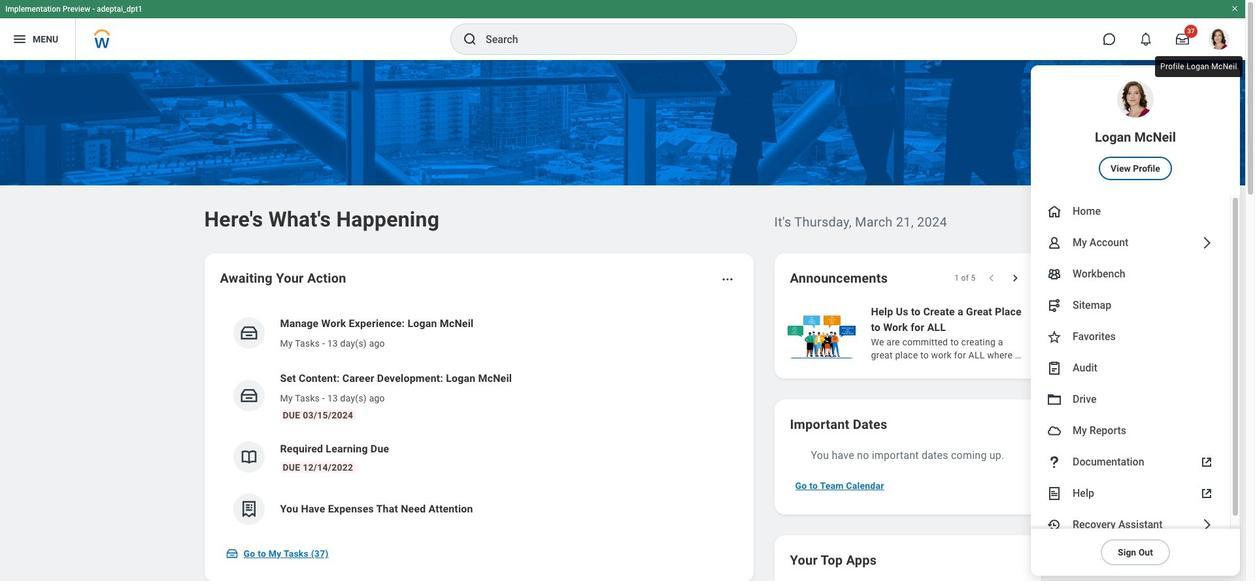 Task type: describe. For each thing, give the bounding box(es) containing it.
1 horizontal spatial list
[[785, 303, 1255, 363]]

paste image
[[1047, 361, 1062, 377]]

1 menu item from the top
[[1031, 65, 1240, 196]]

close environment banner image
[[1231, 5, 1239, 12]]

6 menu item from the top
[[1031, 322, 1230, 353]]

inbox image
[[225, 548, 238, 561]]

3 menu item from the top
[[1031, 227, 1230, 259]]

12 menu item from the top
[[1031, 510, 1230, 541]]

user image
[[1047, 235, 1062, 251]]

7 menu item from the top
[[1031, 353, 1230, 384]]

question image
[[1047, 455, 1062, 471]]

11 menu item from the top
[[1031, 478, 1230, 510]]

home image
[[1047, 204, 1062, 220]]

time image
[[1047, 518, 1062, 533]]

folder open image
[[1047, 392, 1062, 408]]

4 menu item from the top
[[1031, 259, 1230, 290]]

document image
[[1047, 486, 1062, 502]]

chevron right image
[[1199, 235, 1215, 251]]

8 menu item from the top
[[1031, 384, 1230, 416]]

2 menu item from the top
[[1031, 196, 1230, 227]]

justify image
[[12, 31, 27, 47]]

2 inbox image from the top
[[239, 386, 259, 406]]



Task type: vqa. For each thing, say whether or not it's contained in the screenshot.
33 button
no



Task type: locate. For each thing, give the bounding box(es) containing it.
notifications large image
[[1139, 33, 1152, 46]]

2 ext link image from the top
[[1199, 486, 1215, 502]]

9 menu item from the top
[[1031, 416, 1230, 447]]

star image
[[1047, 329, 1062, 345]]

endpoints image
[[1047, 298, 1062, 314]]

1 vertical spatial ext link image
[[1199, 486, 1215, 502]]

contact card matrix manager image
[[1047, 267, 1062, 282]]

0 vertical spatial ext link image
[[1199, 455, 1215, 471]]

ext link image
[[1199, 455, 1215, 471], [1199, 486, 1215, 502]]

0 horizontal spatial list
[[220, 306, 738, 536]]

book open image
[[239, 448, 259, 467]]

1 ext link image from the top
[[1199, 455, 1215, 471]]

banner
[[0, 0, 1245, 577]]

logan mcneil image
[[1209, 29, 1230, 50]]

dashboard expenses image
[[239, 500, 259, 520]]

tooltip
[[1152, 54, 1245, 80]]

0 vertical spatial inbox image
[[239, 324, 259, 343]]

menu
[[1031, 65, 1240, 577]]

Search Workday  search field
[[486, 25, 769, 54]]

10 menu item from the top
[[1031, 447, 1230, 478]]

5 menu item from the top
[[1031, 290, 1230, 322]]

list
[[785, 303, 1255, 363], [220, 306, 738, 536]]

chevron right image
[[1199, 518, 1215, 533]]

search image
[[462, 31, 478, 47]]

main content
[[0, 60, 1255, 582]]

ext link image for document icon
[[1199, 486, 1215, 502]]

avatar image
[[1047, 424, 1062, 439]]

ext link image for question icon on the right bottom of page
[[1199, 455, 1215, 471]]

menu item
[[1031, 65, 1240, 196], [1031, 196, 1230, 227], [1031, 227, 1230, 259], [1031, 259, 1230, 290], [1031, 290, 1230, 322], [1031, 322, 1230, 353], [1031, 353, 1230, 384], [1031, 384, 1230, 416], [1031, 416, 1230, 447], [1031, 447, 1230, 478], [1031, 478, 1230, 510], [1031, 510, 1230, 541]]

1 vertical spatial inbox image
[[239, 386, 259, 406]]

inbox large image
[[1176, 33, 1189, 46]]

chevron right small image
[[1008, 272, 1021, 285]]

status
[[954, 273, 976, 284]]

inbox image
[[239, 324, 259, 343], [239, 386, 259, 406]]

chevron left small image
[[985, 272, 998, 285]]

1 inbox image from the top
[[239, 324, 259, 343]]



